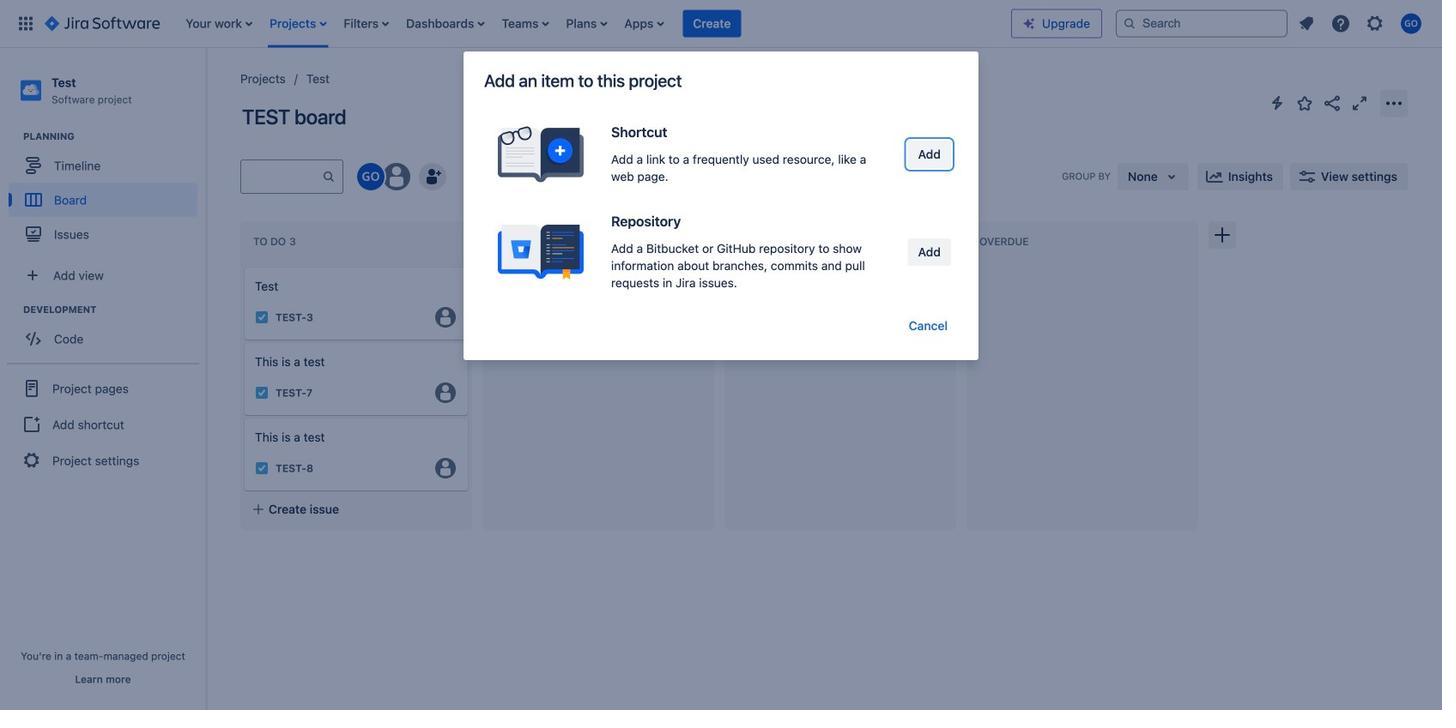 Task type: describe. For each thing, give the bounding box(es) containing it.
3 list item from the left
[[339, 0, 394, 48]]

8 list item from the left
[[683, 0, 741, 48]]

task image
[[255, 462, 269, 476]]

sidebar element
[[0, 48, 206, 711]]

search image
[[1123, 17, 1137, 30]]

0 horizontal spatial list
[[177, 0, 1011, 48]]

create column image
[[1212, 225, 1233, 246]]

4 list item from the left
[[401, 0, 490, 48]]

1 vertical spatial group
[[9, 303, 205, 362]]

Search this board text field
[[241, 161, 322, 192]]

Search field
[[1116, 10, 1288, 37]]

star test board image
[[1295, 93, 1315, 114]]

2 vertical spatial group
[[7, 363, 199, 485]]

to do element
[[253, 236, 299, 248]]



Task type: vqa. For each thing, say whether or not it's contained in the screenshot.
STAR TEST BOARD icon
yes



Task type: locate. For each thing, give the bounding box(es) containing it.
jira software image
[[45, 13, 160, 34], [45, 13, 160, 34]]

0 vertical spatial task image
[[255, 311, 269, 325]]

in progress element
[[495, 236, 576, 248]]

7 list item from the left
[[619, 0, 669, 48]]

5 list item from the left
[[497, 0, 554, 48]]

2 list item from the left
[[264, 0, 332, 48]]

dialog
[[464, 52, 979, 361]]

0 vertical spatial heading
[[23, 130, 205, 144]]

2 task image from the top
[[255, 386, 269, 400]]

1 horizontal spatial list
[[1291, 8, 1432, 39]]

6 list item from the left
[[561, 0, 612, 48]]

0 vertical spatial group
[[9, 130, 205, 257]]

group
[[9, 130, 205, 257], [9, 303, 205, 362], [7, 363, 199, 485]]

enter full screen image
[[1350, 93, 1370, 114]]

1 list item from the left
[[181, 0, 258, 48]]

1 vertical spatial heading
[[23, 303, 205, 317]]

task image down to do 'element' at the top
[[255, 311, 269, 325]]

task image up task image
[[255, 386, 269, 400]]

heading
[[23, 130, 205, 144], [23, 303, 205, 317]]

1 task image from the top
[[255, 311, 269, 325]]

None search field
[[1116, 10, 1288, 37]]

1 vertical spatial task image
[[255, 386, 269, 400]]

list
[[177, 0, 1011, 48], [1291, 8, 1432, 39]]

1 heading from the top
[[23, 130, 205, 144]]

2 heading from the top
[[23, 303, 205, 317]]

task image
[[255, 311, 269, 325], [255, 386, 269, 400]]

list item
[[181, 0, 258, 48], [264, 0, 332, 48], [339, 0, 394, 48], [401, 0, 490, 48], [497, 0, 554, 48], [561, 0, 612, 48], [619, 0, 669, 48], [683, 0, 741, 48]]

primary element
[[10, 0, 1011, 48]]

add people image
[[422, 167, 443, 187]]

banner
[[0, 0, 1442, 48]]



